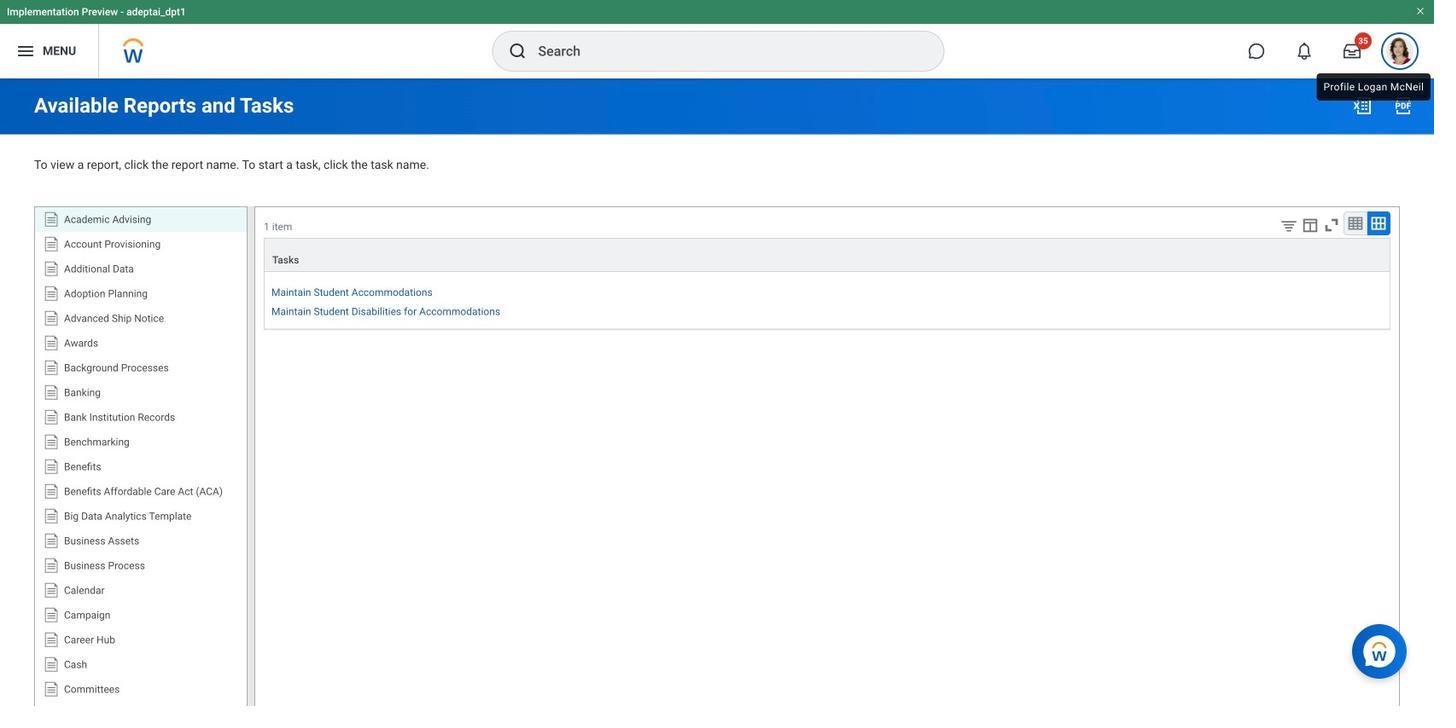 Task type: locate. For each thing, give the bounding box(es) containing it.
close environment banner image
[[1415, 6, 1426, 16]]

inbox large image
[[1344, 43, 1361, 60]]

banner
[[0, 0, 1434, 79]]

view printable version (pdf) image
[[1393, 96, 1414, 116]]

row
[[264, 238, 1391, 272]]

fullscreen image
[[1322, 216, 1341, 235]]

tooltip
[[1313, 70, 1434, 104]]

toolbar
[[1267, 212, 1391, 238]]

table image
[[1347, 215, 1364, 232]]

export to excel image
[[1352, 96, 1373, 116]]

main content
[[0, 79, 1434, 707]]



Task type: describe. For each thing, give the bounding box(es) containing it.
expand table image
[[1370, 215, 1387, 232]]

profile logan mcneil image
[[1386, 38, 1414, 68]]

select to filter grid data image
[[1280, 217, 1298, 235]]

click to view/edit grid preferences image
[[1301, 216, 1320, 235]]

items selected list
[[271, 284, 500, 319]]

notifications large image
[[1296, 43, 1313, 60]]

justify image
[[15, 41, 36, 61]]

Search Workday  search field
[[538, 32, 909, 70]]

search image
[[508, 41, 528, 61]]



Task type: vqa. For each thing, say whether or not it's contained in the screenshot.
Tooltip
yes



